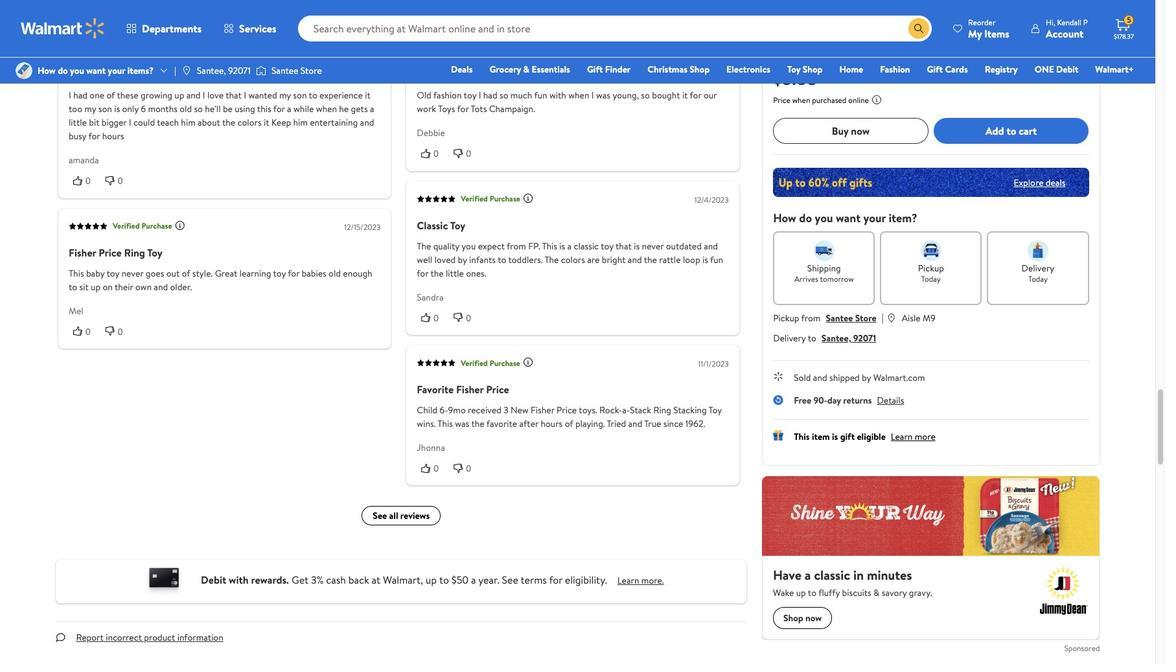 Task type: describe. For each thing, give the bounding box(es) containing it.
1 horizontal spatial so
[[499, 89, 508, 102]]

debit inside 'link'
[[1057, 63, 1079, 76]]

for inside this baby toy never goes out of style. great learning toy for babies old enough to sit up on their own and older.
[[288, 267, 299, 280]]

is left outdated
[[634, 240, 640, 253]]

0 for 0 button under 'bigger'
[[118, 176, 123, 187]]

own
[[135, 281, 151, 294]]

0 vertical spatial tots
[[454, 68, 473, 82]]

growing
[[140, 89, 172, 102]]

0 horizontal spatial toys
[[417, 68, 436, 82]]

1 horizontal spatial the
[[545, 254, 559, 267]]

0 for 0 button below debbie
[[434, 149, 439, 159]]

verified for price
[[112, 221, 139, 232]]

i left "love"
[[202, 89, 205, 102]]

price up on
[[98, 246, 121, 260]]

fashion
[[433, 89, 462, 102]]

that inside i had one of these growing up and i love that i wanted my son to experience it too my son is only 6 months old so he'll be using this for a while when he gets a little bit bigger i could teach him about the colors it keep him entertaining and busy for hours
[[225, 89, 241, 102]]

intent image for shipping image
[[814, 240, 835, 261]]

deals link
[[445, 62, 479, 77]]

for down bit
[[88, 130, 100, 143]]

had inside old fashion toy i had so much fun with when i was young, so bought it for our work toys for tots champaign.
[[483, 89, 497, 102]]

fashion
[[881, 63, 911, 76]]

add
[[986, 124, 1005, 138]]

back
[[349, 573, 369, 588]]

colors inside the quality you expect from fp.  this is a classic toy that is never outdated and well loved by infants to toddlers.  the colors are bright and the rattle loop is fun for the little ones.
[[561, 254, 585, 267]]

price when purchased online
[[774, 95, 869, 106]]

Search search field
[[298, 16, 932, 41]]

search icon image
[[914, 23, 925, 34]]

3
[[504, 404, 508, 417]]

0 vertical spatial ring
[[124, 246, 145, 260]]

and right the bright
[[628, 254, 642, 267]]

toys inside old fashion toy i had so much fun with when i was young, so bought it for our work toys for tots champaign.
[[438, 103, 455, 116]]

this inside 'child 6-9mo received 3 new fisher price toys. rock-a-stack ring stacking toy wins. this was the favorite after hours of playing. tried and true since 1962.'
[[438, 418, 453, 431]]

the down loved
[[430, 267, 444, 280]]

cards
[[946, 63, 968, 76]]

0 button down ones.
[[449, 312, 481, 325]]

0 for 0 button under the their
[[118, 327, 123, 337]]

0 for 0 button underneath sandra
[[434, 313, 439, 324]]

price up 3
[[486, 383, 509, 397]]

never inside this baby toy never goes out of style. great learning toy for babies old enough to sit up on their own and older.
[[121, 267, 143, 280]]

0 vertical spatial my
[[279, 89, 291, 102]]

want for item?
[[836, 210, 861, 226]]

toy inside 'child 6-9mo received 3 new fisher price toys. rock-a-stack ring stacking toy wins. this was the favorite after hours of playing. tried and true since 1962.'
[[709, 404, 722, 417]]

$178.37
[[1114, 32, 1135, 41]]

p
[[1084, 17, 1089, 28]]

playing.
[[575, 418, 605, 431]]

product
[[144, 631, 175, 644]]

you for how do you want your item?
[[815, 210, 833, 226]]

2 him from the left
[[293, 117, 308, 129]]

be
[[223, 103, 232, 116]]

christmas
[[648, 63, 688, 76]]

fun inside the quality you expect from fp.  this is a classic toy that is never outdated and well loved by infants to toddlers.  the colors are bright and the rattle loop is fun for the little ones.
[[710, 254, 723, 267]]

toy for old fashion toy i had so much fun with when i was young, so bought it for our work toys for tots champaign.
[[464, 89, 476, 102]]

kendall
[[1058, 17, 1082, 28]]

and left "love"
[[186, 89, 200, 102]]

verified purchase information image for classic toy
[[523, 194, 533, 204]]

verified purchase for toys for tots huh
[[461, 43, 520, 54]]

for down fashion
[[457, 103, 469, 116]]

a left while at the top left of the page
[[287, 103, 291, 116]]

expect
[[478, 240, 505, 253]]

12/10/2023
[[692, 44, 729, 55]]

bit
[[89, 117, 99, 129]]

ones.
[[466, 267, 486, 280]]

verified purchase for great baby toy
[[112, 43, 172, 54]]

are
[[587, 254, 600, 267]]

11/1/2023
[[698, 359, 729, 370]]

0 button down 'bigger'
[[101, 175, 133, 188]]

legal information image
[[872, 95, 882, 105]]

and inside this baby toy never goes out of style. great learning toy for babies old enough to sit up on their own and older.
[[154, 281, 168, 294]]

tots inside old fashion toy i had so much fun with when i was young, so bought it for our work toys for tots champaign.
[[471, 103, 487, 116]]

well
[[417, 254, 432, 267]]

it inside old fashion toy i had so much fun with when i was young, so bought it for our work toys for tots champaign.
[[682, 89, 688, 102]]

want for items?
[[86, 64, 106, 77]]

0 button down debbie
[[417, 148, 449, 161]]

for left our
[[690, 89, 702, 102]]

great baby toy
[[68, 68, 134, 82]]

explore deals
[[1014, 176, 1066, 189]]

your for items?
[[108, 64, 125, 77]]

0 horizontal spatial son
[[98, 103, 112, 116]]

all
[[389, 510, 398, 523]]

enough
[[343, 267, 372, 280]]

1 vertical spatial debit
[[201, 573, 226, 588]]

 image for how do you want your items?
[[16, 62, 32, 79]]

great
[[68, 68, 93, 82]]

aisle
[[902, 312, 921, 325]]

cart
[[1019, 124, 1037, 138]]

gift cards
[[927, 63, 968, 76]]

grocery
[[490, 63, 521, 76]]

verified purchase for favorite fisher price
[[461, 358, 520, 369]]

is left classic
[[559, 240, 565, 253]]

sponsored
[[1065, 643, 1101, 654]]

and inside 'child 6-9mo received 3 new fisher price toys. rock-a-stack ring stacking toy wins. this was the favorite after hours of playing. tried and true since 1962.'
[[628, 418, 642, 431]]

Walmart Site-Wide search field
[[298, 16, 932, 41]]

using
[[235, 103, 255, 116]]

0 horizontal spatial my
[[84, 103, 96, 116]]

christmas shop link
[[642, 62, 716, 77]]

i up using
[[244, 89, 246, 102]]

to left $50
[[439, 573, 449, 588]]

how do you want your item?
[[774, 210, 918, 226]]

child 6-9mo received 3 new fisher price toys. rock-a-stack ring stacking toy wins. this was the favorite after hours of playing. tried and true since 1962.
[[417, 404, 722, 431]]

ring inside 'child 6-9mo received 3 new fisher price toys. rock-a-stack ring stacking toy wins. this was the favorite after hours of playing. tried and true since 1962.'
[[653, 404, 671, 417]]

rock-
[[599, 404, 622, 417]]

one
[[1035, 63, 1055, 76]]

is right loop
[[702, 254, 708, 267]]

departments
[[142, 21, 202, 36]]

0 for 0 button under 9mo on the left bottom
[[466, 464, 471, 474]]

young,
[[613, 89, 639, 102]]

months
[[148, 103, 177, 116]]

i down gift finder link
[[591, 89, 594, 102]]

that inside the quality you expect from fp.  this is a classic toy that is never outdated and well loved by infants to toddlers.  the colors are bright and the rattle loop is fun for the little ones.
[[616, 240, 632, 253]]

and right sold
[[814, 371, 828, 384]]

a inside the quality you expect from fp.  this is a classic toy that is never outdated and well loved by infants to toddlers.  the colors are bright and the rattle loop is fun for the little ones.
[[567, 240, 572, 253]]

i had one of these growing up and i love that i wanted my son to experience it too my son is only 6 months old so he'll be using this for a while when he gets a little bit bigger i could teach him about the colors it keep him entertaining and busy for hours
[[68, 89, 374, 143]]

0 button down the their
[[101, 326, 133, 339]]

departments button
[[115, 13, 213, 44]]

to inside button
[[1007, 124, 1017, 138]]

item
[[812, 430, 830, 443]]

purchase for favorite fisher price
[[490, 358, 520, 369]]

eligibility.
[[565, 573, 607, 588]]

learning
[[239, 267, 271, 280]]

day
[[828, 394, 841, 407]]

0 button down 9mo on the left bottom
[[449, 463, 481, 476]]

i up too
[[68, 89, 71, 102]]

0 button down amanda
[[68, 175, 101, 188]]

0 vertical spatial santee,
[[197, 64, 226, 77]]

when inside old fashion toy i had so much fun with when i was young, so bought it for our work toys for tots champaign.
[[568, 89, 589, 102]]

$5.88
[[774, 65, 818, 91]]

see all reviews link
[[362, 507, 441, 526]]

one debit card image
[[138, 565, 191, 598]]

little inside i had one of these growing up and i love that i wanted my son to experience it too my son is only 6 months old so he'll be using this for a while when he gets a little bit bigger i could teach him about the colors it keep him entertaining and busy for hours
[[68, 117, 86, 129]]

huh
[[475, 68, 492, 82]]

0 for 0 button below fashion
[[466, 149, 471, 159]]

how do you want your items?
[[38, 64, 154, 77]]

hi,
[[1046, 17, 1056, 28]]

favorite
[[417, 383, 454, 397]]

quality
[[433, 240, 459, 253]]

classic
[[574, 240, 599, 253]]

0 horizontal spatial it
[[264, 117, 269, 129]]

rewards.
[[251, 573, 289, 588]]

sold
[[794, 371, 811, 384]]

great
[[215, 267, 237, 280]]

classic toy
[[417, 219, 465, 233]]

of inside 'child 6-9mo received 3 new fisher price toys. rock-a-stack ring stacking toy wins. this was the favorite after hours of playing. tried and true since 1962.'
[[565, 418, 573, 431]]

deals
[[451, 63, 473, 76]]

little inside the quality you expect from fp.  this is a classic toy that is never outdated and well loved by infants to toddlers.  the colors are bright and the rattle loop is fun for the little ones.
[[446, 267, 464, 280]]

toys.
[[579, 404, 597, 417]]

intent image for delivery image
[[1028, 240, 1049, 261]]

0 horizontal spatial with
[[229, 573, 249, 588]]

grocery & essentials
[[490, 63, 570, 76]]

0 vertical spatial 92071
[[228, 64, 251, 77]]

about
[[197, 117, 220, 129]]

the inside 'child 6-9mo received 3 new fisher price toys. rock-a-stack ring stacking toy wins. this was the favorite after hours of playing. tried and true since 1962.'
[[471, 418, 484, 431]]

0 vertical spatial store
[[301, 64, 322, 77]]

more.
[[642, 575, 664, 588]]

buy now
[[832, 124, 870, 138]]

2 horizontal spatial so
[[641, 89, 650, 102]]

report incorrect product information
[[76, 631, 224, 644]]

when inside i had one of these growing up and i love that i wanted my son to experience it too my son is only 6 months old so he'll be using this for a while when he gets a little bit bigger i could teach him about the colors it keep him entertaining and busy for hours
[[316, 103, 337, 116]]

up inside i had one of these growing up and i love that i wanted my son to experience it too my son is only 6 months old so he'll be using this for a while when he gets a little bit bigger i could teach him about the colors it keep him entertaining and busy for hours
[[174, 89, 184, 102]]

was inside old fashion toy i had so much fun with when i was young, so bought it for our work toys for tots champaign.
[[596, 89, 610, 102]]

0 for 0 button under ones.
[[466, 313, 471, 324]]

verified for toy
[[461, 194, 488, 205]]

for inside the quality you expect from fp.  this is a classic toy that is never outdated and well loved by infants to toddlers.  the colors are bright and the rattle loop is fun for the little ones.
[[417, 267, 428, 280]]

only
[[122, 103, 138, 116]]

older.
[[170, 281, 192, 294]]

price inside 'child 6-9mo received 3 new fisher price toys. rock-a-stack ring stacking toy wins. this was the favorite after hours of playing. tried and true since 1962.'
[[557, 404, 577, 417]]

this inside the quality you expect from fp.  this is a classic toy that is never outdated and well loved by infants to toddlers.  the colors are bright and the rattle loop is fun for the little ones.
[[542, 240, 557, 253]]

home link
[[834, 62, 870, 77]]

a right $50
[[471, 573, 476, 588]]

to inside the quality you expect from fp.  this is a classic toy that is never outdated and well loved by infants to toddlers.  the colors are bright and the rattle loop is fun for the little ones.
[[498, 254, 506, 267]]

toy up quality
[[450, 219, 465, 233]]

of inside this baby toy never goes out of style. great learning toy for babies old enough to sit up on their own and older.
[[182, 267, 190, 280]]

toy for this baby toy never goes out of style. great learning toy for babies old enough to sit up on their own and older.
[[106, 267, 119, 280]]

is left gift
[[832, 430, 838, 443]]

amanda
[[68, 154, 99, 167]]

one debit card  debit with rewards. get 3% cash back at walmart, up to $50 a year. see terms for eligibility. learn more. element
[[618, 575, 664, 588]]

report incorrect product information button
[[66, 622, 234, 653]]

for up fashion
[[439, 68, 452, 82]]

eligible
[[857, 430, 886, 443]]

and down gets
[[360, 117, 374, 129]]

to inside this baby toy never goes out of style. great learning toy for babies old enough to sit up on their own and older.
[[68, 281, 77, 294]]

gift finder
[[587, 63, 631, 76]]

gift for gift finder
[[587, 63, 603, 76]]

9mo
[[448, 404, 466, 417]]

gets
[[351, 103, 368, 116]]

on
[[102, 281, 112, 294]]

i down huh
[[479, 89, 481, 102]]

style.
[[192, 267, 213, 280]]

keep
[[271, 117, 291, 129]]

verified for fisher
[[461, 358, 488, 369]]

0 button down jhonna
[[417, 463, 449, 476]]

services button
[[213, 13, 288, 44]]

6-
[[439, 404, 448, 417]]

toy up goes
[[147, 246, 162, 260]]

learn more.
[[618, 575, 664, 588]]

hours inside 'child 6-9mo received 3 new fisher price toys. rock-a-stack ring stacking toy wins. this was the favorite after hours of playing. tried and true since 1962.'
[[541, 418, 563, 431]]

you for the quality you expect from fp.  this is a classic toy that is never outdated and well loved by infants to toddlers.  the colors are bright and the rattle loop is fun for the little ones.
[[461, 240, 476, 253]]

services
[[239, 21, 277, 36]]

fun inside old fashion toy i had so much fun with when i was young, so bought it for our work toys for tots champaign.
[[534, 89, 547, 102]]

the left rattle
[[644, 254, 657, 267]]

0 for 0 button underneath jhonna
[[434, 464, 439, 474]]

toy shop link
[[782, 62, 829, 77]]

0 for 0 button underneath mel
[[85, 327, 90, 337]]

was inside 'child 6-9mo received 3 new fisher price toys. rock-a-stack ring stacking toy wins. this was the favorite after hours of playing. tried and true since 1962.'
[[455, 418, 469, 431]]

delivery to santee, 92071
[[774, 332, 877, 345]]

and right outdated
[[704, 240, 718, 253]]



Task type: vqa. For each thing, say whether or not it's contained in the screenshot.


Task type: locate. For each thing, give the bounding box(es) containing it.
babies
[[302, 267, 326, 280]]

0 horizontal spatial of
[[106, 89, 115, 102]]

up inside this baby toy never goes out of style. great learning toy for babies old enough to sit up on their own and older.
[[90, 281, 100, 294]]

loved
[[434, 254, 456, 267]]

2 horizontal spatial fisher
[[531, 404, 554, 417]]

details
[[878, 394, 905, 407]]

purchased
[[812, 95, 847, 106]]

terms
[[521, 573, 547, 588]]

1 horizontal spatial never
[[642, 240, 664, 253]]

love
[[207, 89, 223, 102]]

1 vertical spatial your
[[864, 210, 886, 226]]

0 horizontal spatial santee
[[272, 64, 299, 77]]

pickup up 'delivery to santee, 92071' at the right
[[774, 312, 800, 325]]

2 horizontal spatial it
[[682, 89, 688, 102]]

delivery for to
[[774, 332, 806, 345]]

today
[[922, 273, 941, 284], [1029, 273, 1048, 284]]

walmart.com
[[874, 371, 926, 384]]

verified purchase information image
[[523, 194, 533, 204], [175, 221, 185, 231], [523, 358, 533, 368]]

1 horizontal spatial little
[[446, 267, 464, 280]]

5 $178.37
[[1114, 14, 1135, 41]]

1 had from the left
[[73, 89, 87, 102]]

the down 'received'
[[471, 418, 484, 431]]

this inside this baby toy never goes out of style. great learning toy for babies old enough to sit up on their own and older.
[[68, 267, 84, 280]]

intent image for pickup image
[[921, 240, 942, 261]]

of inside i had one of these growing up and i love that i wanted my son to experience it too my son is only 6 months old so he'll be using this for a while when he gets a little bit bigger i could teach him about the colors it keep him entertaining and busy for hours
[[106, 89, 115, 102]]

items
[[985, 26, 1010, 41]]

verified up favorite fisher price
[[461, 358, 488, 369]]

gifting made easy image
[[774, 430, 784, 441]]

1 horizontal spatial that
[[616, 240, 632, 253]]

 image
[[16, 62, 32, 79], [256, 64, 266, 77]]

1 vertical spatial fisher
[[456, 383, 484, 397]]

you inside the quality you expect from fp.  this is a classic toy that is never outdated and well loved by infants to toddlers.  the colors are bright and the rattle loop is fun for the little ones.
[[461, 240, 476, 253]]

2 horizontal spatial when
[[793, 95, 811, 106]]

verified purchase up expect
[[461, 194, 520, 205]]

santee up santee, 92071 button
[[826, 312, 853, 325]]

gift cards link
[[922, 62, 974, 77]]

1 gift from the left
[[587, 63, 603, 76]]

 image
[[181, 65, 192, 76]]

0 horizontal spatial how
[[38, 64, 56, 77]]

today down intent image for pickup
[[922, 273, 941, 284]]

baby up sit at left
[[86, 267, 104, 280]]

1 horizontal spatial delivery
[[1022, 262, 1055, 275]]

1 vertical spatial delivery
[[774, 332, 806, 345]]

toy right learning
[[273, 267, 286, 280]]

was left the young,
[[596, 89, 610, 102]]

0 horizontal spatial old
[[179, 103, 192, 116]]

delivery today
[[1022, 262, 1055, 284]]

son up while at the top left of the page
[[293, 89, 307, 102]]

0 button down fashion
[[449, 148, 481, 161]]

1 vertical spatial the
[[545, 254, 559, 267]]

2 shop from the left
[[803, 63, 823, 76]]

verified
[[112, 43, 139, 54], [461, 43, 488, 54], [461, 194, 488, 205], [112, 221, 139, 232], [461, 358, 488, 369]]

the inside i had one of these growing up and i love that i wanted my son to experience it too my son is only 6 months old so he'll be using this for a while when he gets a little bit bigger i could teach him about the colors it keep him entertaining and busy for hours
[[222, 117, 235, 129]]

1 horizontal spatial by
[[862, 371, 872, 384]]

this left the item
[[794, 430, 810, 443]]

today for pickup
[[922, 273, 941, 284]]

purchase up 3
[[490, 358, 520, 369]]

purchase up expect
[[490, 194, 520, 205]]

debbie
[[417, 127, 445, 140]]

of right out
[[182, 267, 190, 280]]

up right walmart, at the bottom of the page
[[426, 573, 437, 588]]

how for how do you want your items?
[[38, 64, 56, 77]]

1 horizontal spatial how
[[774, 210, 797, 226]]

is left only
[[114, 103, 120, 116]]

0 vertical spatial delivery
[[1022, 262, 1055, 275]]

fisher inside 'child 6-9mo received 3 new fisher price toys. rock-a-stack ring stacking toy wins. this was the favorite after hours of playing. tried and true since 1962.'
[[531, 404, 554, 417]]

0 vertical spatial fun
[[534, 89, 547, 102]]

old right babies
[[328, 267, 341, 280]]

purchase for classic toy
[[490, 194, 520, 205]]

from inside the quality you expect from fp.  this is a classic toy that is never outdated and well loved by infants to toddlers.  the colors are bright and the rattle loop is fun for the little ones.
[[507, 240, 526, 253]]

0 vertical spatial baby
[[95, 68, 116, 82]]

buy now button
[[774, 118, 929, 144]]

shop inside 'christmas shop' link
[[690, 63, 710, 76]]

had inside i had one of these growing up and i love that i wanted my son to experience it too my son is only 6 months old so he'll be using this for a while when he gets a little bit bigger i could teach him about the colors it keep him entertaining and busy for hours
[[73, 89, 87, 102]]

never up rattle
[[642, 240, 664, 253]]

sit
[[79, 281, 88, 294]]

verified purchase for fisher price ring toy
[[112, 221, 172, 232]]

1 vertical spatial you
[[815, 210, 833, 226]]

verified purchase information image up new
[[523, 358, 533, 368]]

this down 6-
[[438, 418, 453, 431]]

it up gets
[[365, 89, 370, 102]]

christmas shop
[[648, 63, 710, 76]]

this right fp.
[[542, 240, 557, 253]]

had down huh
[[483, 89, 497, 102]]

their
[[114, 281, 133, 294]]

baby inside this baby toy never goes out of style. great learning toy for babies old enough to sit up on their own and older.
[[86, 267, 104, 280]]

verified purchase up favorite fisher price
[[461, 358, 520, 369]]

1 vertical spatial santee,
[[822, 332, 851, 345]]

2 vertical spatial you
[[461, 240, 476, 253]]

learn left more.
[[618, 575, 640, 588]]

learn more button
[[891, 430, 936, 443]]

your
[[108, 64, 125, 77], [864, 210, 886, 226]]

2 had from the left
[[483, 89, 497, 102]]

debit right one
[[1057, 63, 1079, 76]]

0 vertical spatial old
[[179, 103, 192, 116]]

when
[[568, 89, 589, 102], [793, 95, 811, 106], [316, 103, 337, 116]]

little up busy
[[68, 117, 86, 129]]

santee
[[272, 64, 299, 77], [826, 312, 853, 325]]

0 horizontal spatial little
[[68, 117, 86, 129]]

your left item?
[[864, 210, 886, 226]]

old inside this baby toy never goes out of style. great learning toy for babies old enough to sit up on their own and older.
[[328, 267, 341, 280]]

toy inside old fashion toy i had so much fun with when i was young, so bought it for our work toys for tots champaign.
[[464, 89, 476, 102]]

goes
[[145, 267, 164, 280]]

0 horizontal spatial hours
[[102, 130, 124, 143]]

baby for this
[[86, 267, 104, 280]]

1 horizontal spatial see
[[502, 573, 519, 588]]

add to cart
[[986, 124, 1037, 138]]

0 horizontal spatial your
[[108, 64, 125, 77]]

is inside i had one of these growing up and i love that i wanted my son to experience it too my son is only 6 months old so he'll be using this for a while when he gets a little bit bigger i could teach him about the colors it keep him entertaining and busy for hours
[[114, 103, 120, 116]]

0 horizontal spatial see
[[373, 510, 387, 523]]

verified purchase
[[112, 43, 172, 54], [461, 43, 520, 54], [461, 194, 520, 205], [112, 221, 172, 232], [461, 358, 520, 369]]

1 today from the left
[[922, 273, 941, 284]]

verified purchase information image for fisher price ring toy
[[175, 221, 185, 231]]

busy
[[68, 130, 86, 143]]

this item is gift eligible learn more
[[794, 430, 936, 443]]

toy inside the quality you expect from fp.  this is a classic toy that is never outdated and well loved by infants to toddlers.  the colors are bright and the rattle loop is fun for the little ones.
[[601, 240, 614, 253]]

much
[[510, 89, 532, 102]]

pickup for pickup today
[[918, 262, 945, 275]]

5
[[1128, 14, 1132, 25]]

0 horizontal spatial him
[[181, 117, 195, 129]]

1 vertical spatial that
[[616, 240, 632, 253]]

0 vertical spatial colors
[[237, 117, 261, 129]]

one debit link
[[1029, 62, 1085, 77]]

toy up the bright
[[601, 240, 614, 253]]

bigger
[[101, 117, 126, 129]]

toy inside 'link'
[[788, 63, 801, 76]]

true
[[644, 418, 661, 431]]

how left great
[[38, 64, 56, 77]]

one
[[89, 89, 104, 102]]

santee, 92071 button
[[822, 332, 877, 345]]

to left sit at left
[[68, 281, 77, 294]]

1 vertical spatial toys
[[438, 103, 455, 116]]

it down this
[[264, 117, 269, 129]]

too
[[68, 103, 82, 116]]

1 horizontal spatial fisher
[[456, 383, 484, 397]]

pickup for pickup from santee store |
[[774, 312, 800, 325]]

fisher up after
[[531, 404, 554, 417]]

a right gets
[[370, 103, 374, 116]]

1 him from the left
[[181, 117, 195, 129]]

tried
[[607, 418, 626, 431]]

to down pickup from santee store |
[[808, 332, 817, 345]]

he
[[339, 103, 349, 116]]

reviews
[[400, 510, 430, 523]]

for down well at left top
[[417, 267, 428, 280]]

walmart image
[[21, 18, 105, 39]]

shop for toy shop
[[803, 63, 823, 76]]

1 horizontal spatial hours
[[541, 418, 563, 431]]

could
[[133, 117, 155, 129]]

verified for baby
[[112, 43, 139, 54]]

do for how do you want your items?
[[58, 64, 68, 77]]

my
[[279, 89, 291, 102], [84, 103, 96, 116]]

2 gift from the left
[[927, 63, 943, 76]]

store inside pickup from santee store |
[[856, 312, 877, 325]]

verified purchase information image up fp.
[[523, 194, 533, 204]]

you for how do you want your items?
[[70, 64, 84, 77]]

gift
[[587, 63, 603, 76], [927, 63, 943, 76]]

experience
[[319, 89, 363, 102]]

0 vertical spatial want
[[86, 64, 106, 77]]

 image for santee store
[[256, 64, 266, 77]]

1 horizontal spatial do
[[800, 210, 812, 226]]

new
[[511, 404, 529, 417]]

1 horizontal spatial from
[[802, 312, 821, 325]]

1 vertical spatial fun
[[710, 254, 723, 267]]

1 horizontal spatial ring
[[653, 404, 671, 417]]

our
[[704, 89, 717, 102]]

0 vertical spatial how
[[38, 64, 56, 77]]

with down essentials
[[549, 89, 566, 102]]

santee, 92071
[[197, 64, 251, 77]]

1 vertical spatial |
[[882, 310, 884, 325]]

2 horizontal spatial you
[[815, 210, 833, 226]]

from up toddlers.
[[507, 240, 526, 253]]

 image left great
[[16, 62, 32, 79]]

0 vertical spatial your
[[108, 64, 125, 77]]

stacking
[[673, 404, 707, 417]]

do for how do you want your item?
[[800, 210, 812, 226]]

1 horizontal spatial today
[[1029, 273, 1048, 284]]

verified purchase for classic toy
[[461, 194, 520, 205]]

toy up price when purchased online
[[788, 63, 801, 76]]

0 button down sandra
[[417, 312, 449, 325]]

up to sixty percent off deals. shop now. image
[[774, 168, 1090, 197]]

the
[[417, 240, 431, 253], [545, 254, 559, 267]]

1 horizontal spatial santee,
[[822, 332, 851, 345]]

0 horizontal spatial |
[[174, 64, 176, 77]]

0 vertical spatial you
[[70, 64, 84, 77]]

1 horizontal spatial colors
[[561, 254, 585, 267]]

aisle m9
[[902, 312, 936, 325]]

1 horizontal spatial shop
[[803, 63, 823, 76]]

explore deals link
[[1009, 171, 1071, 194]]

these
[[117, 89, 138, 102]]

fun right loop
[[710, 254, 723, 267]]

was down 9mo on the left bottom
[[455, 418, 469, 431]]

baby for great
[[95, 68, 116, 82]]

verified purchase up grocery
[[461, 43, 520, 54]]

never up the their
[[121, 267, 143, 280]]

toy right fashion
[[464, 89, 476, 102]]

purchase for toys for tots huh
[[490, 43, 520, 54]]

0 horizontal spatial gift
[[587, 63, 603, 76]]

90-
[[814, 394, 828, 407]]

shipping arrives tomorrow
[[795, 262, 854, 284]]

to up while at the top left of the page
[[309, 89, 317, 102]]

fisher price ring toy
[[68, 246, 162, 260]]

for up keep
[[273, 103, 285, 116]]

purchase for great baby toy
[[141, 43, 172, 54]]

1 horizontal spatial of
[[182, 267, 190, 280]]

1 horizontal spatial pickup
[[918, 262, 945, 275]]

verified up classic toy at the left top
[[461, 194, 488, 205]]

1 vertical spatial of
[[182, 267, 190, 280]]

0 horizontal spatial up
[[90, 281, 100, 294]]

 image up wanted
[[256, 64, 266, 77]]

0 button down mel
[[68, 326, 101, 339]]

returns
[[844, 394, 872, 407]]

1 shop from the left
[[690, 63, 710, 76]]

0 horizontal spatial learn
[[618, 575, 640, 588]]

| right items?
[[174, 64, 176, 77]]

today inside pickup today
[[922, 273, 941, 284]]

6
[[141, 103, 146, 116]]

so inside i had one of these growing up and i love that i wanted my son to experience it too my son is only 6 months old so he'll be using this for a while when he gets a little bit bigger i could teach him about the colors it keep him entertaining and busy for hours
[[194, 103, 203, 116]]

0 horizontal spatial when
[[316, 103, 337, 116]]

my right wanted
[[279, 89, 291, 102]]

0 button
[[417, 148, 449, 161], [449, 148, 481, 161], [68, 175, 101, 188], [101, 175, 133, 188], [417, 312, 449, 325], [449, 312, 481, 325], [68, 326, 101, 339], [101, 326, 133, 339], [417, 463, 449, 476], [449, 463, 481, 476]]

delivery for today
[[1022, 262, 1055, 275]]

my up bit
[[84, 103, 96, 116]]

him down while at the top left of the page
[[293, 117, 308, 129]]

1 horizontal spatial toys
[[438, 103, 455, 116]]

1962.
[[685, 418, 705, 431]]

grocery & essentials link
[[484, 62, 576, 77]]

when up entertaining
[[316, 103, 337, 116]]

1 vertical spatial was
[[455, 418, 469, 431]]

for left babies
[[288, 267, 299, 280]]

for right terms
[[549, 573, 563, 588]]

0 horizontal spatial fun
[[534, 89, 547, 102]]

hours down 'bigger'
[[102, 130, 124, 143]]

santee inside pickup from santee store |
[[826, 312, 853, 325]]

store
[[301, 64, 322, 77], [856, 312, 877, 325]]

1 vertical spatial from
[[802, 312, 821, 325]]

toy up on
[[106, 267, 119, 280]]

to left cart
[[1007, 124, 1017, 138]]

clear search field text image
[[893, 23, 904, 33]]

shop inside "toy shop" 'link'
[[803, 63, 823, 76]]

price
[[774, 95, 791, 106], [98, 246, 121, 260], [486, 383, 509, 397], [557, 404, 577, 417]]

mel
[[68, 305, 83, 318]]

today for delivery
[[1029, 273, 1048, 284]]

old
[[417, 89, 431, 102]]

price down $5.88
[[774, 95, 791, 106]]

up right sit at left
[[90, 281, 100, 294]]

2 horizontal spatial up
[[426, 573, 437, 588]]

0 vertical spatial son
[[293, 89, 307, 102]]

from up 'delivery to santee, 92071' at the right
[[802, 312, 821, 325]]

hours inside i had one of these growing up and i love that i wanted my son to experience it too my son is only 6 months old so he'll be using this for a while when he gets a little bit bigger i could teach him about the colors it keep him entertaining and busy for hours
[[102, 130, 124, 143]]

how for how do you want your item?
[[774, 210, 797, 226]]

colors down using
[[237, 117, 261, 129]]

get
[[292, 573, 309, 588]]

2 vertical spatial up
[[426, 573, 437, 588]]

my
[[969, 26, 982, 41]]

santee, up "love"
[[197, 64, 226, 77]]

0 for 0 button under amanda
[[85, 176, 90, 187]]

0 vertical spatial the
[[417, 240, 431, 253]]

1 horizontal spatial want
[[836, 210, 861, 226]]

92071 down santee store button
[[854, 332, 877, 345]]

1 vertical spatial see
[[502, 573, 519, 588]]

0 horizontal spatial santee,
[[197, 64, 226, 77]]

2 today from the left
[[1029, 273, 1048, 284]]

gift left cards
[[927, 63, 943, 76]]

shop up price when purchased online
[[803, 63, 823, 76]]

see right year.
[[502, 573, 519, 588]]

today down the intent image for delivery
[[1029, 273, 1048, 284]]

1 vertical spatial never
[[121, 267, 143, 280]]

old inside i had one of these growing up and i love that i wanted my son to experience it too my son is only 6 months old so he'll be using this for a while when he gets a little bit bigger i could teach him about the colors it keep him entertaining and busy for hours
[[179, 103, 192, 116]]

1 vertical spatial son
[[98, 103, 112, 116]]

deals
[[1046, 176, 1066, 189]]

1 horizontal spatial learn
[[891, 430, 913, 443]]

1 vertical spatial store
[[856, 312, 877, 325]]

1 horizontal spatial |
[[882, 310, 884, 325]]

online
[[849, 95, 869, 106]]

report
[[76, 631, 104, 644]]

1 horizontal spatial it
[[365, 89, 370, 102]]

0 horizontal spatial so
[[194, 103, 203, 116]]

pickup inside pickup from santee store |
[[774, 312, 800, 325]]

by inside the quality you expect from fp.  this is a classic toy that is never outdated and well loved by infants to toddlers.  the colors are bright and the rattle loop is fun for the little ones.
[[458, 254, 467, 267]]

0 vertical spatial fisher
[[68, 246, 96, 260]]

3%
[[311, 573, 324, 588]]

purchase for fisher price ring toy
[[141, 221, 172, 232]]

sandra
[[417, 291, 443, 304]]

tots
[[454, 68, 473, 82], [471, 103, 487, 116]]

1 vertical spatial santee
[[826, 312, 853, 325]]

with inside old fashion toy i had so much fun with when i was young, so bought it for our work toys for tots champaign.
[[549, 89, 566, 102]]

verified for for
[[461, 43, 488, 54]]

0 horizontal spatial want
[[86, 64, 106, 77]]

from inside pickup from santee store |
[[802, 312, 821, 325]]

toy right the stacking on the right bottom
[[709, 404, 722, 417]]

up
[[174, 89, 184, 102], [90, 281, 100, 294], [426, 573, 437, 588]]

incorrect
[[106, 631, 142, 644]]

1 horizontal spatial 92071
[[854, 332, 877, 345]]

purchase down departments
[[141, 43, 172, 54]]

so
[[499, 89, 508, 102], [641, 89, 650, 102], [194, 103, 203, 116]]

| left the aisle
[[882, 310, 884, 325]]

1 vertical spatial want
[[836, 210, 861, 226]]

the up well at left top
[[417, 240, 431, 253]]

never inside the quality you expect from fp.  this is a classic toy that is never outdated and well loved by infants to toddlers.  the colors are bright and the rattle loop is fun for the little ones.
[[642, 240, 664, 253]]

baby up the one
[[95, 68, 116, 82]]

0 horizontal spatial from
[[507, 240, 526, 253]]

store up experience
[[301, 64, 322, 77]]

1 vertical spatial my
[[84, 103, 96, 116]]

shop for christmas shop
[[690, 63, 710, 76]]

1 vertical spatial up
[[90, 281, 100, 294]]

0 vertical spatial learn
[[891, 430, 913, 443]]

0 vertical spatial little
[[68, 117, 86, 129]]

this
[[257, 103, 271, 116]]

colors inside i had one of these growing up and i love that i wanted my son to experience it too my son is only 6 months old so he'll be using this for a while when he gets a little bit bigger i could teach him about the colors it keep him entertaining and busy for hours
[[237, 117, 261, 129]]

electronics
[[727, 63, 771, 76]]

to inside i had one of these growing up and i love that i wanted my son to experience it too my son is only 6 months old so he'll be using this for a while when he gets a little bit bigger i could teach him about the colors it keep him entertaining and busy for hours
[[309, 89, 317, 102]]

1 horizontal spatial up
[[174, 89, 184, 102]]

1 horizontal spatial your
[[864, 210, 886, 226]]

while
[[293, 103, 314, 116]]

1 vertical spatial 92071
[[854, 332, 877, 345]]

so up 'champaign.'
[[499, 89, 508, 102]]

0 horizontal spatial today
[[922, 273, 941, 284]]

free 90-day returns details
[[794, 394, 905, 407]]

purchase up goes
[[141, 221, 172, 232]]

with
[[549, 89, 566, 102], [229, 573, 249, 588]]

0 horizontal spatial colors
[[237, 117, 261, 129]]

electronics link
[[721, 62, 777, 77]]

0 horizontal spatial debit
[[201, 573, 226, 588]]

fisher up 9mo on the left bottom
[[456, 383, 484, 397]]

today inside delivery today
[[1029, 273, 1048, 284]]

toy for great baby toy
[[119, 68, 134, 82]]

gift for gift cards
[[927, 63, 943, 76]]

hours right after
[[541, 418, 563, 431]]

0 horizontal spatial pickup
[[774, 312, 800, 325]]

i down only
[[129, 117, 131, 129]]

0 vertical spatial from
[[507, 240, 526, 253]]

do up shipping
[[800, 210, 812, 226]]

so left he'll
[[194, 103, 203, 116]]

verified purchase information image for favorite fisher price
[[523, 358, 533, 368]]

your for item?
[[864, 210, 886, 226]]



